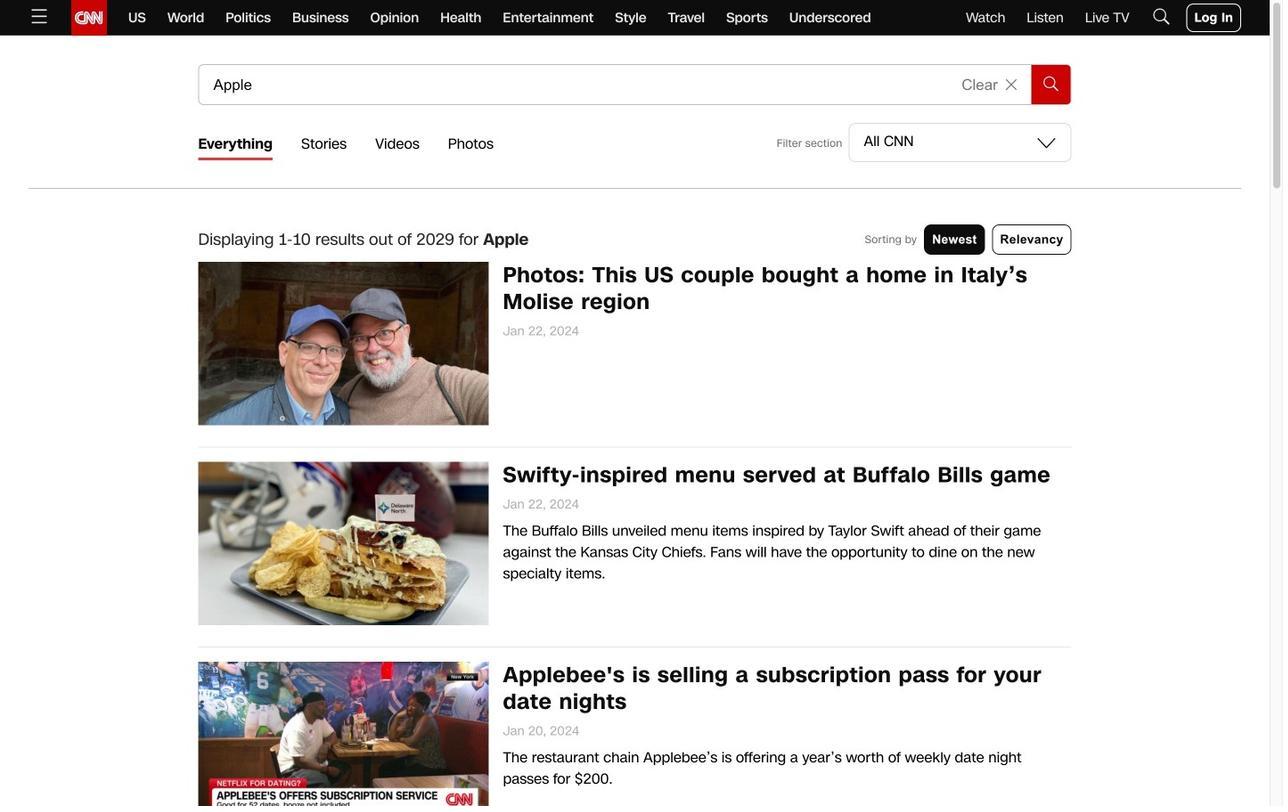 Task type: locate. For each thing, give the bounding box(es) containing it.
ui add 2 image
[[998, 71, 1026, 99]]

None text field
[[199, 65, 946, 104]]

search image
[[1040, 70, 1063, 93]]

search icon image
[[1152, 6, 1173, 27]]



Task type: vqa. For each thing, say whether or not it's contained in the screenshot.
remarkable."
no



Task type: describe. For each thing, give the bounding box(es) containing it.
open menu icon image
[[29, 6, 50, 27]]



